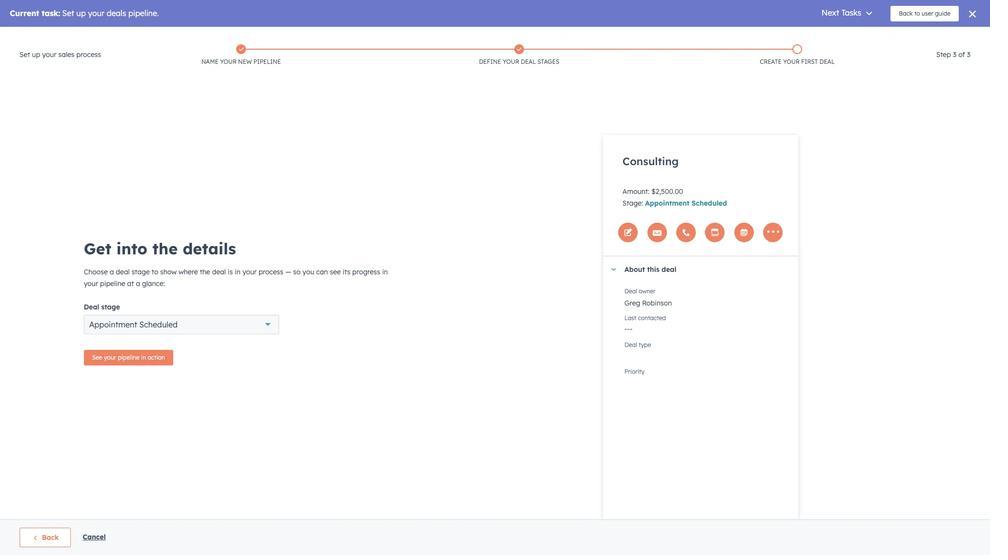 Task type: vqa. For each thing, say whether or not it's contained in the screenshot.
i BUTTON
no



Task type: describe. For each thing, give the bounding box(es) containing it.
Deal type text field
[[625, 347, 789, 363]]

deal for deal owner greg robinson
[[625, 288, 637, 295]]

1 horizontal spatial a
[[136, 280, 140, 288]]

help image
[[882, 31, 891, 40]]

set up your sales process
[[20, 50, 101, 59]]

show
[[160, 268, 177, 277]]

see your pipeline in action
[[92, 354, 165, 362]]

into
[[116, 239, 147, 259]]

menu containing music
[[797, 27, 979, 42]]

hubspot link
[[12, 29, 37, 41]]

search image
[[970, 52, 977, 59]]

create
[[760, 58, 782, 65]]

deal for define your deal stages
[[521, 58, 536, 65]]

1 vertical spatial stage
[[101, 303, 120, 312]]

scheduled inside amount: $2,500.00 stage: appointment scheduled
[[692, 199, 727, 208]]

0 horizontal spatial process
[[76, 50, 101, 59]]

pipeline inside 0 completed 'list item'
[[254, 58, 281, 65]]

$2,500.00
[[652, 187, 683, 196]]

0 horizontal spatial the
[[152, 239, 178, 259]]

1 horizontal spatial in
[[235, 268, 241, 277]]

your inside 2 list item
[[783, 58, 800, 65]]

action
[[148, 354, 165, 362]]

to
[[152, 268, 158, 277]]

appointment scheduled
[[89, 320, 178, 330]]

stages
[[538, 58, 560, 65]]

greg robinson image
[[935, 30, 944, 39]]

0 horizontal spatial a
[[110, 268, 114, 277]]

up
[[32, 50, 40, 59]]

is
[[228, 268, 233, 277]]

where
[[179, 268, 198, 277]]

settings link
[[897, 30, 909, 40]]

choose a deal stage to show where the deal is in your process —  so you can see its progress in your pipeline at a glance:
[[84, 268, 388, 288]]

priority
[[625, 368, 645, 376]]

Priority text field
[[625, 374, 789, 390]]

appointment scheduled button
[[84, 315, 279, 335]]

upgrade
[[809, 31, 835, 39]]

your inside 1 completed list item
[[503, 58, 519, 65]]

Last contacted text field
[[625, 321, 789, 336]]

marketplaces image
[[861, 31, 870, 40]]

your inside 0 completed 'list item'
[[220, 58, 237, 65]]

back button
[[20, 529, 71, 548]]

define your deal stages
[[479, 58, 560, 65]]

2 list item
[[658, 42, 937, 68]]

define
[[479, 58, 501, 65]]

1 3 from the left
[[953, 50, 957, 59]]

greg
[[625, 299, 640, 308]]

deal stage
[[84, 303, 120, 312]]

see
[[330, 268, 341, 277]]

cancel
[[83, 533, 106, 542]]

new
[[238, 58, 252, 65]]

you
[[303, 268, 314, 277]]

contacted
[[638, 315, 666, 322]]

Search HubSpot search field
[[853, 47, 973, 64]]

pipeline inside choose a deal stage to show where the deal is in your process —  so you can see its progress in your pipeline at a glance:
[[100, 280, 125, 288]]

upgrade image
[[798, 31, 807, 40]]

help button
[[878, 27, 895, 42]]

list inside get into the details dialog
[[102, 42, 937, 68]]

so
[[293, 268, 301, 277]]

at
[[127, 280, 134, 288]]

first
[[801, 58, 818, 65]]

process inside choose a deal stage to show where the deal is in your process —  so you can see its progress in your pipeline at a glance:
[[259, 268, 283, 277]]

get into the details
[[84, 239, 236, 259]]

music
[[946, 31, 963, 39]]

sales
[[58, 50, 74, 59]]

1 completed list item
[[380, 42, 658, 68]]

this
[[647, 265, 660, 274]]

settings image
[[898, 31, 907, 40]]

hubspot image
[[18, 29, 29, 41]]



Task type: locate. For each thing, give the bounding box(es) containing it.
choose
[[84, 268, 108, 277]]

in inside button
[[141, 354, 146, 362]]

1 horizontal spatial stage
[[132, 268, 150, 277]]

your down the choose
[[84, 280, 98, 288]]

0 vertical spatial process
[[76, 50, 101, 59]]

create your first deal
[[760, 58, 835, 65]]

in right 'is'
[[235, 268, 241, 277]]

deal for deal stage
[[84, 303, 99, 312]]

appointment inside amount: $2,500.00 stage: appointment scheduled
[[645, 199, 690, 208]]

stage up appointment scheduled
[[101, 303, 120, 312]]

consulting
[[623, 155, 679, 168]]

0 horizontal spatial scheduled
[[139, 320, 178, 330]]

1 vertical spatial deal
[[84, 303, 99, 312]]

see
[[92, 354, 102, 362]]

stage
[[132, 268, 150, 277], [101, 303, 120, 312]]

1 horizontal spatial 3
[[967, 50, 971, 59]]

deal inside 'dropdown button'
[[662, 265, 677, 274]]

list containing name your new pipeline
[[102, 42, 937, 68]]

your left first
[[783, 58, 800, 65]]

2 vertical spatial pipeline
[[118, 354, 139, 362]]

pipeline right new
[[254, 58, 281, 65]]

deal for deal type
[[625, 342, 637, 349]]

0 horizontal spatial appointment
[[89, 320, 137, 330]]

in
[[235, 268, 241, 277], [382, 268, 388, 277], [141, 354, 146, 362]]

deal left stages
[[521, 58, 536, 65]]

process right sales
[[76, 50, 101, 59]]

pipeline left action
[[118, 354, 139, 362]]

scheduled
[[692, 199, 727, 208], [139, 320, 178, 330]]

cancel button
[[83, 533, 106, 542]]

1 vertical spatial pipeline
[[100, 280, 125, 288]]

get
[[84, 239, 111, 259]]

3 right of
[[967, 50, 971, 59]]

deal
[[521, 58, 536, 65], [820, 58, 835, 65], [662, 265, 677, 274], [116, 268, 130, 277], [212, 268, 226, 277]]

type
[[639, 342, 651, 349]]

stage inside choose a deal stage to show where the deal is in your process —  so you can see its progress in your pipeline at a glance:
[[132, 268, 150, 277]]

1 vertical spatial a
[[136, 280, 140, 288]]

0 vertical spatial the
[[152, 239, 178, 259]]

your right 'is'
[[242, 268, 257, 277]]

process left —
[[259, 268, 283, 277]]

name
[[201, 58, 219, 65]]

—
[[285, 268, 291, 277]]

your left new
[[220, 58, 237, 65]]

can
[[316, 268, 328, 277]]

glance:
[[142, 280, 165, 288]]

music button
[[929, 27, 978, 42]]

amount: $2,500.00 stage: appointment scheduled
[[623, 187, 727, 208]]

0 vertical spatial pipeline
[[254, 58, 281, 65]]

about this deal button
[[603, 257, 789, 283]]

pipeline left at
[[100, 280, 125, 288]]

deal type
[[625, 342, 651, 349]]

2 vertical spatial deal
[[625, 342, 637, 349]]

set
[[20, 50, 30, 59]]

caret image
[[611, 269, 617, 271]]

about this deal
[[625, 265, 677, 274]]

the right where
[[200, 268, 210, 277]]

the up show
[[152, 239, 178, 259]]

step
[[937, 50, 951, 59]]

deal for choose a deal stage to show where the deal is in your process —  so you can see its progress in your pipeline at a glance:
[[116, 268, 130, 277]]

stage:
[[623, 199, 643, 208]]

pipeline inside see your pipeline in action button
[[118, 354, 139, 362]]

0 horizontal spatial stage
[[101, 303, 120, 312]]

greg robinson button
[[625, 294, 789, 310]]

0 vertical spatial deal
[[625, 288, 637, 295]]

appointment down the deal stage
[[89, 320, 137, 330]]

search button
[[965, 47, 982, 64]]

1 horizontal spatial the
[[200, 268, 210, 277]]

menu item
[[910, 27, 928, 42]]

calling icon image
[[841, 31, 850, 40]]

a
[[110, 268, 114, 277], [136, 280, 140, 288]]

1 horizontal spatial process
[[259, 268, 283, 277]]

its
[[343, 268, 351, 277]]

process
[[76, 50, 101, 59], [259, 268, 283, 277]]

deal for about this deal
[[662, 265, 677, 274]]

your inside button
[[104, 354, 116, 362]]

deal inside deal owner greg robinson
[[625, 288, 637, 295]]

your right see at the bottom of the page
[[104, 354, 116, 362]]

see your pipeline in action button
[[84, 350, 173, 366]]

deal right first
[[820, 58, 835, 65]]

deal up greg
[[625, 288, 637, 295]]

deal right this
[[662, 265, 677, 274]]

last contacted
[[625, 315, 666, 322]]

menu
[[797, 27, 979, 42]]

robinson
[[642, 299, 672, 308]]

0 vertical spatial scheduled
[[692, 199, 727, 208]]

appointment inside popup button
[[89, 320, 137, 330]]

3
[[953, 50, 957, 59], [967, 50, 971, 59]]

last
[[625, 315, 637, 322]]

marketplaces button
[[856, 27, 876, 42]]

your right define
[[503, 58, 519, 65]]

back
[[42, 534, 59, 543]]

deal inside 1 completed list item
[[521, 58, 536, 65]]

0 vertical spatial stage
[[132, 268, 150, 277]]

deal inside 2 list item
[[820, 58, 835, 65]]

1 vertical spatial scheduled
[[139, 320, 178, 330]]

calling icon button
[[837, 28, 854, 41]]

get into the details dialog
[[0, 27, 990, 556]]

1 horizontal spatial scheduled
[[692, 199, 727, 208]]

list
[[102, 42, 937, 68]]

0 vertical spatial appointment
[[645, 199, 690, 208]]

progress
[[352, 268, 380, 277]]

3 left of
[[953, 50, 957, 59]]

deal owner greg robinson
[[625, 288, 672, 308]]

about
[[625, 265, 645, 274]]

0 horizontal spatial 3
[[953, 50, 957, 59]]

in left action
[[141, 354, 146, 362]]

of
[[959, 50, 965, 59]]

appointment
[[645, 199, 690, 208], [89, 320, 137, 330]]

pipeline
[[254, 58, 281, 65], [100, 280, 125, 288], [118, 354, 139, 362]]

a right at
[[136, 280, 140, 288]]

deal up at
[[116, 268, 130, 277]]

2 horizontal spatial in
[[382, 268, 388, 277]]

name your new pipeline
[[201, 58, 281, 65]]

deal
[[625, 288, 637, 295], [84, 303, 99, 312], [625, 342, 637, 349]]

1 horizontal spatial appointment
[[645, 199, 690, 208]]

1 vertical spatial the
[[200, 268, 210, 277]]

details
[[183, 239, 236, 259]]

owner
[[639, 288, 656, 295]]

the inside choose a deal stage to show where the deal is in your process —  so you can see its progress in your pipeline at a glance:
[[200, 268, 210, 277]]

the
[[152, 239, 178, 259], [200, 268, 210, 277]]

deal left type
[[625, 342, 637, 349]]

0 completed list item
[[102, 42, 380, 68]]

appointment down $2,500.00
[[645, 199, 690, 208]]

deal left 'is'
[[212, 268, 226, 277]]

1 vertical spatial process
[[259, 268, 283, 277]]

deal down the choose
[[84, 303, 99, 312]]

2 3 from the left
[[967, 50, 971, 59]]

scheduled inside popup button
[[139, 320, 178, 330]]

your right up
[[42, 50, 56, 59]]

step 3 of 3
[[937, 50, 971, 59]]

your
[[42, 50, 56, 59], [220, 58, 237, 65], [503, 58, 519, 65], [783, 58, 800, 65], [242, 268, 257, 277], [84, 280, 98, 288], [104, 354, 116, 362]]

0 vertical spatial a
[[110, 268, 114, 277]]

stage left to
[[132, 268, 150, 277]]

amount:
[[623, 187, 650, 196]]

0 horizontal spatial in
[[141, 354, 146, 362]]

in right "progress"
[[382, 268, 388, 277]]

1 vertical spatial appointment
[[89, 320, 137, 330]]

a right the choose
[[110, 268, 114, 277]]



